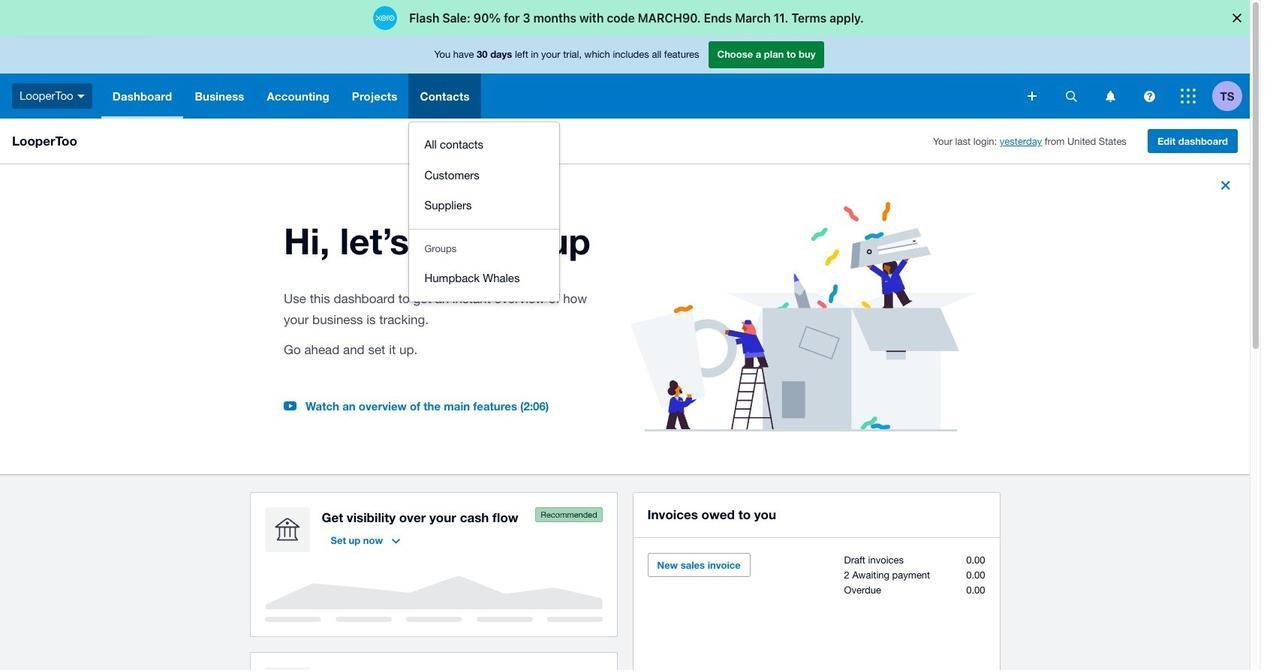Task type: describe. For each thing, give the bounding box(es) containing it.
close image
[[1214, 173, 1238, 197]]

banking preview line graph image
[[265, 576, 603, 622]]



Task type: locate. For each thing, give the bounding box(es) containing it.
svg image
[[1181, 89, 1196, 104], [1066, 90, 1077, 102], [1144, 90, 1155, 102], [1028, 92, 1037, 101]]

0 horizontal spatial svg image
[[77, 94, 85, 98]]

recommended icon image
[[535, 507, 603, 522]]

dialog
[[0, 0, 1261, 36]]

svg image
[[1106, 90, 1115, 102], [77, 94, 85, 98]]

group
[[410, 122, 560, 229]]

banking icon image
[[265, 507, 310, 552]]

banner
[[0, 36, 1250, 301]]

list box
[[410, 122, 560, 301]]

1 horizontal spatial svg image
[[1106, 90, 1115, 102]]



Task type: vqa. For each thing, say whether or not it's contained in the screenshot.
Future
no



